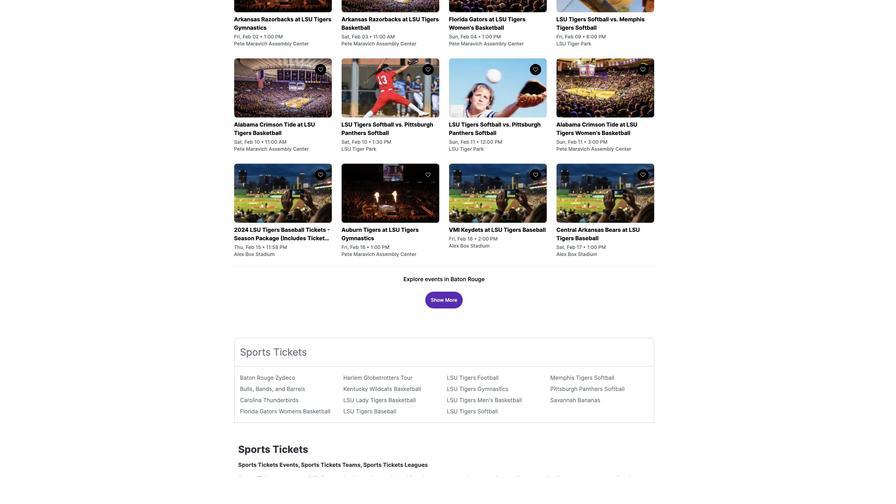 Task type: vqa. For each thing, say whether or not it's contained in the screenshot.


Task type: describe. For each thing, give the bounding box(es) containing it.
at inside arkansas razorbacks at lsu tigers gymnastics fri, feb 02 • 1:00 pm pete maravich assembly center
[[295, 16, 300, 23]]

kentucky wildcats basketball
[[343, 386, 421, 393]]

women's inside 'alabama crimson tide  at lsu tigers women's basketball sun, feb 11 • 3:00 pm pete maravich assembly center'
[[575, 130, 601, 137]]

pm inside "lsu tigers softball vs. memphis tigers softball fri, feb 09 • 6:00 pm lsu tiger park"
[[599, 34, 606, 40]]

maravich inside florida gators at lsu tigers women's basketball sun, feb 04 • 1:00 pm pete maravich assembly center
[[461, 41, 482, 47]]

basketball inside 'arkansas razorbacks at lsu tigers basketball sat, feb 03 • 11:00 am pete maravich assembly center'
[[342, 24, 370, 31]]

assembly inside the alabama crimson tide at lsu tigers basketball sat, feb 10 • 11:00 am pete maravich assembly center
[[269, 146, 292, 152]]

1 vertical spatial rouge
[[257, 375, 274, 382]]

gymnastics for arkansas
[[234, 24, 267, 31]]

center inside 'arkansas razorbacks at lsu tigers basketball sat, feb 03 • 11:00 am pete maravich assembly center'
[[400, 41, 416, 47]]

alabama for women's
[[556, 121, 581, 128]]

crimson for basketball
[[259, 121, 283, 128]]

lsu inside 2024 lsu tigers baseball tickets - season package (includes tickets for all home games)
[[250, 227, 261, 234]]

assembly inside 'arkansas razorbacks at lsu tigers basketball sat, feb 03 • 11:00 am pete maravich assembly center'
[[376, 41, 399, 47]]

barrels
[[287, 386, 305, 393]]

10 for softball
[[362, 139, 367, 145]]

keydets
[[461, 227, 483, 234]]

2 vertical spatial gymnastics
[[478, 386, 508, 393]]

maravich inside 'arkansas razorbacks at lsu tigers basketball sat, feb 03 • 11:00 am pete maravich assembly center'
[[353, 41, 375, 47]]

feb inside lsu tigers softball vs. pittsburgh panthers softball sun, feb 11 • 12:00 pm lsu tiger park
[[461, 139, 469, 145]]

1:00 inside florida gators at lsu tigers women's basketball sun, feb 04 • 1:00 pm pete maravich assembly center
[[482, 34, 492, 40]]

arkansas for arkansas razorbacks at lsu tigers basketball
[[342, 16, 368, 23]]

17
[[577, 244, 582, 250]]

men's
[[478, 397, 493, 404]]

gators for womens
[[260, 408, 277, 415]]

bulls, bands, and barrels link
[[240, 386, 305, 393]]

auburn tigers  at lsu tigers gymnastics fri, feb 16 • 1:00 pm pete maravich assembly center
[[342, 227, 419, 257]]

pm inside vmi keydets at lsu tigers baseball fri, feb 16 • 2:00 pm alex box stadium
[[490, 236, 498, 242]]

memphis tigers softball link
[[550, 375, 615, 382]]

2 horizontal spatial pittsburgh
[[550, 386, 578, 393]]

feb inside auburn tigers  at lsu tigers gymnastics fri, feb 16 • 1:00 pm pete maravich assembly center
[[350, 244, 359, 250]]

at inside florida gators at lsu tigers women's basketball sun, feb 04 • 1:00 pm pete maravich assembly center
[[489, 16, 494, 23]]

• inside 'arkansas razorbacks at lsu tigers basketball sat, feb 03 • 11:00 am pete maravich assembly center'
[[369, 34, 372, 40]]

pittsburgh panthers softball link
[[550, 386, 625, 393]]

am inside 'arkansas razorbacks at lsu tigers basketball sat, feb 03 • 11:00 am pete maravich assembly center'
[[387, 34, 395, 40]]

basketball inside florida gators at lsu tigers women's basketball sun, feb 04 • 1:00 pm pete maravich assembly center
[[475, 24, 504, 31]]

alex inside the "thu, feb 15 • 11:58 pm alex box stadium"
[[234, 251, 244, 257]]

lsu tigers softball
[[447, 408, 498, 415]]

florida for florida gators womens basketball
[[240, 408, 258, 415]]

0 horizontal spatial memphis
[[550, 375, 574, 382]]

events,
[[280, 462, 300, 469]]

lsu inside vmi keydets at lsu tigers baseball fri, feb 16 • 2:00 pm alex box stadium
[[491, 227, 502, 234]]

at inside 'arkansas razorbacks at lsu tigers basketball sat, feb 03 • 11:00 am pete maravich assembly center'
[[402, 16, 408, 23]]

• inside auburn tigers  at lsu tigers gymnastics fri, feb 16 • 1:00 pm pete maravich assembly center
[[367, 244, 369, 250]]

11 inside 'alabama crimson tide  at lsu tigers women's basketball sun, feb 11 • 3:00 pm pete maravich assembly center'
[[578, 139, 583, 145]]

pete inside auburn tigers  at lsu tigers gymnastics fri, feb 16 • 1:00 pm pete maravich assembly center
[[342, 251, 352, 257]]

savannah bananas
[[550, 397, 600, 404]]

10 for basketball
[[254, 139, 260, 145]]

pete inside 'alabama crimson tide  at lsu tigers women's basketball sun, feb 11 • 3:00 pm pete maravich assembly center'
[[556, 146, 567, 152]]

• inside vmi keydets at lsu tigers baseball fri, feb 16 • 2:00 pm alex box stadium
[[474, 236, 477, 242]]

lsu inside 'alabama crimson tide  at lsu tigers women's basketball sun, feb 11 • 3:00 pm pete maravich assembly center'
[[627, 121, 638, 128]]

and
[[275, 386, 285, 393]]

central arkansas bears at lsu tigers baseball sat, feb 17 • 1:00 pm alex box stadium
[[556, 227, 640, 257]]

• inside "lsu tigers softball vs. memphis tigers softball fri, feb 09 • 6:00 pm lsu tiger park"
[[583, 34, 585, 40]]

tickets up events,
[[273, 444, 308, 456]]

pm inside the "thu, feb 15 • 11:58 pm alex box stadium"
[[280, 244, 287, 250]]

memphis tigers softball
[[550, 375, 615, 382]]

for
[[234, 243, 242, 250]]

softball for lsu tigers softball vs. pittsburgh panthers softball sat, feb 10 • 1:30 pm lsu tiger park
[[373, 121, 394, 128]]

alex inside central arkansas bears at lsu tigers baseball sat, feb 17 • 1:00 pm alex box stadium
[[556, 251, 567, 257]]

feb inside the alabama crimson tide at lsu tigers basketball sat, feb 10 • 11:00 am pete maravich assembly center
[[244, 139, 253, 145]]

tickets left teams,
[[321, 462, 341, 469]]

maravich inside 'alabama crimson tide  at lsu tigers women's basketball sun, feb 11 • 3:00 pm pete maravich assembly center'
[[568, 146, 590, 152]]

zydeco
[[275, 375, 295, 382]]

sun, for lsu tigers softball vs. pittsburgh panthers softball
[[449, 139, 459, 145]]

16 for keydets
[[468, 236, 473, 242]]

tigers inside arkansas razorbacks at lsu tigers gymnastics fri, feb 02 • 1:00 pm pete maravich assembly center
[[314, 16, 331, 23]]

at inside 'alabama crimson tide  at lsu tigers women's basketball sun, feb 11 • 3:00 pm pete maravich assembly center'
[[620, 121, 625, 128]]

womens
[[279, 408, 302, 415]]

center inside arkansas razorbacks at lsu tigers gymnastics fri, feb 02 • 1:00 pm pete maravich assembly center
[[293, 41, 309, 47]]

sat, for alabama crimson tide at lsu tigers basketball
[[234, 139, 243, 145]]

2:00
[[478, 236, 489, 242]]

pm inside florida gators at lsu tigers women's basketball sun, feb 04 • 1:00 pm pete maravich assembly center
[[493, 34, 501, 40]]

park for lsu tigers softball vs. pittsburgh panthers softball sat, feb 10 • 1:30 pm lsu tiger park
[[366, 146, 376, 152]]

harlem globetrotters tour link
[[343, 375, 413, 382]]

3:00
[[588, 139, 599, 145]]

alabama crimson tide at lsu tigers basketball sat, feb 10 • 11:00 am pete maravich assembly center
[[234, 121, 315, 152]]

globetrotters
[[364, 375, 399, 382]]

center inside 'alabama crimson tide  at lsu tigers women's basketball sun, feb 11 • 3:00 pm pete maravich assembly center'
[[615, 146, 631, 152]]

pittsburgh for lsu tigers softball vs. pittsburgh panthers softball sat, feb 10 • 1:30 pm lsu tiger park
[[405, 121, 433, 128]]

florida gators at lsu tigers women's basketball sun, feb 04 • 1:00 pm pete maravich assembly center
[[449, 16, 526, 47]]

show more button
[[425, 292, 463, 309]]

florida gators womens basketball link
[[240, 408, 330, 415]]

lsu tigers baseball link
[[343, 408, 396, 415]]

football
[[478, 375, 499, 382]]

bands,
[[256, 386, 274, 393]]

feb inside 'arkansas razorbacks at lsu tigers basketball sat, feb 03 • 11:00 am pete maravich assembly center'
[[352, 34, 361, 40]]

04
[[471, 34, 477, 40]]

feb inside 'alabama crimson tide  at lsu tigers women's basketball sun, feb 11 • 3:00 pm pete maravich assembly center'
[[568, 139, 577, 145]]

maravich inside the alabama crimson tide at lsu tigers basketball sat, feb 10 • 11:00 am pete maravich assembly center
[[246, 146, 267, 152]]

11:58
[[266, 244, 278, 250]]

vs. for lsu tigers softball vs. pittsburgh panthers softball sat, feb 10 • 1:30 pm lsu tiger park
[[395, 121, 403, 128]]

6:00
[[586, 34, 597, 40]]

tigers inside 2024 lsu tigers baseball tickets - season package (includes tickets for all home games)
[[262, 227, 280, 234]]

lsu tigers football
[[447, 375, 499, 382]]

arkansas inside central arkansas bears at lsu tigers baseball sat, feb 17 • 1:00 pm alex box stadium
[[578, 227, 604, 234]]

explore events in baton rouge
[[403, 276, 485, 283]]

pittsburgh for lsu tigers softball vs. pittsburgh panthers softball sun, feb 11 • 12:00 pm lsu tiger park
[[512, 121, 541, 128]]

at inside central arkansas bears at lsu tigers baseball sat, feb 17 • 1:00 pm alex box stadium
[[622, 227, 628, 234]]

12:00
[[480, 139, 493, 145]]

lsu tigers football link
[[447, 375, 499, 382]]

baton rouge zydeco
[[240, 375, 295, 382]]

teams,
[[342, 462, 362, 469]]

lsu inside auburn tigers  at lsu tigers gymnastics fri, feb 16 • 1:00 pm pete maravich assembly center
[[389, 227, 400, 234]]

all
[[243, 243, 249, 250]]

lsu tigers softball link
[[447, 408, 498, 415]]

bears
[[605, 227, 621, 234]]

• inside "lsu tigers softball vs. pittsburgh panthers softball sat, feb 10 • 1:30 pm lsu tiger park"
[[369, 139, 371, 145]]

center inside auburn tigers  at lsu tigers gymnastics fri, feb 16 • 1:00 pm pete maravich assembly center
[[400, 251, 416, 257]]

1:30
[[373, 139, 383, 145]]

pete inside arkansas razorbacks at lsu tigers gymnastics fri, feb 02 • 1:00 pm pete maravich assembly center
[[234, 41, 245, 47]]

memphis inside "lsu tigers softball vs. memphis tigers softball fri, feb 09 • 6:00 pm lsu tiger park"
[[619, 16, 645, 23]]

• inside the "thu, feb 15 • 11:58 pm alex box stadium"
[[262, 244, 265, 250]]

tide for basketball
[[284, 121, 296, 128]]

feb inside arkansas razorbacks at lsu tigers gymnastics fri, feb 02 • 1:00 pm pete maravich assembly center
[[243, 34, 251, 40]]

(includes
[[280, 235, 306, 242]]

crimson for women's
[[582, 121, 605, 128]]

games)
[[268, 243, 289, 250]]

box inside central arkansas bears at lsu tigers baseball sat, feb 17 • 1:00 pm alex box stadium
[[568, 251, 577, 257]]

sun, for florida gators at lsu tigers women's basketball
[[449, 34, 459, 40]]

home
[[251, 243, 267, 250]]

bulls,
[[240, 386, 254, 393]]

arkansas razorbacks at lsu tigers basketball sat, feb 03 • 11:00 am pete maravich assembly center
[[342, 16, 439, 47]]

softball for lsu tigers softball
[[478, 408, 498, 415]]

lsu tigers gymnastics link
[[447, 386, 508, 393]]

kentucky wildcats basketball link
[[343, 386, 421, 393]]

arkansas razorbacks at lsu tigers gymnastics fri, feb 02 • 1:00 pm pete maravich assembly center
[[234, 16, 331, 47]]

lsu tigers gymnastics
[[447, 386, 508, 393]]

lsu inside the alabama crimson tide at lsu tigers basketball sat, feb 10 • 11:00 am pete maravich assembly center
[[304, 121, 315, 128]]

harlem
[[343, 375, 362, 382]]

tour
[[401, 375, 413, 382]]

03
[[362, 34, 368, 40]]

sat, inside 'arkansas razorbacks at lsu tigers basketball sat, feb 03 • 11:00 am pete maravich assembly center'
[[342, 34, 351, 40]]

0 vertical spatial baton
[[451, 276, 466, 283]]

0 vertical spatial sports tickets
[[240, 347, 307, 359]]

thunderbirds
[[263, 397, 299, 404]]

pm inside central arkansas bears at lsu tigers baseball sat, feb 17 • 1:00 pm alex box stadium
[[599, 244, 606, 250]]

savannah bananas link
[[550, 397, 600, 404]]

pm inside 'alabama crimson tide  at lsu tigers women's basketball sun, feb 11 • 3:00 pm pete maravich assembly center'
[[600, 139, 608, 145]]

gymnastics for auburn
[[342, 235, 374, 242]]

pittsburgh panthers softball
[[550, 386, 625, 393]]

tickets up zydeco
[[273, 347, 307, 359]]

leagues
[[405, 462, 428, 469]]

stadium inside central arkansas bears at lsu tigers baseball sat, feb 17 • 1:00 pm alex box stadium
[[578, 251, 597, 257]]

2024
[[234, 227, 249, 234]]

bananas
[[578, 397, 600, 404]]

florida for florida gators at lsu tigers women's basketball sun, feb 04 • 1:00 pm pete maravich assembly center
[[449, 16, 468, 23]]

vs. for lsu tigers softball vs. pittsburgh panthers softball sun, feb 11 • 12:00 pm lsu tiger park
[[503, 121, 511, 128]]

feb inside central arkansas bears at lsu tigers baseball sat, feb 17 • 1:00 pm alex box stadium
[[567, 244, 576, 250]]

pete inside florida gators at lsu tigers women's basketball sun, feb 04 • 1:00 pm pete maravich assembly center
[[449, 41, 460, 47]]

sun, inside 'alabama crimson tide  at lsu tigers women's basketball sun, feb 11 • 3:00 pm pete maravich assembly center'
[[556, 139, 567, 145]]

tickets down '-'
[[307, 235, 328, 242]]

tigers inside florida gators at lsu tigers women's basketball sun, feb 04 • 1:00 pm pete maravich assembly center
[[508, 16, 526, 23]]

• inside arkansas razorbacks at lsu tigers gymnastics fri, feb 02 • 1:00 pm pete maravich assembly center
[[260, 34, 263, 40]]

thu, feb 15 • 11:58 pm alex box stadium
[[234, 244, 287, 257]]

lsu tigers men's basketball link
[[447, 397, 522, 404]]

tigers inside 'arkansas razorbacks at lsu tigers basketball sat, feb 03 • 11:00 am pete maravich assembly center'
[[421, 16, 439, 23]]

tigers inside vmi keydets at lsu tigers baseball fri, feb 16 • 2:00 pm alex box stadium
[[504, 227, 521, 234]]

bulls, bands, and barrels
[[240, 386, 305, 393]]

more
[[445, 297, 457, 303]]

1 horizontal spatial rouge
[[468, 276, 485, 283]]

assembly inside arkansas razorbacks at lsu tigers gymnastics fri, feb 02 • 1:00 pm pete maravich assembly center
[[269, 41, 292, 47]]



Task type: locate. For each thing, give the bounding box(es) containing it.
sat, inside "lsu tigers softball vs. pittsburgh panthers softball sat, feb 10 • 1:30 pm lsu tiger park"
[[342, 139, 351, 145]]

thu,
[[234, 244, 244, 250]]

box inside the "thu, feb 15 • 11:58 pm alex box stadium"
[[246, 251, 254, 257]]

pete inside 'arkansas razorbacks at lsu tigers basketball sat, feb 03 • 11:00 am pete maravich assembly center'
[[342, 41, 352, 47]]

alex down thu,
[[234, 251, 244, 257]]

arkansas inside arkansas razorbacks at lsu tigers gymnastics fri, feb 02 • 1:00 pm pete maravich assembly center
[[234, 16, 260, 23]]

1 horizontal spatial panthers
[[449, 130, 474, 137]]

pittsburgh inside lsu tigers softball vs. pittsburgh panthers softball sun, feb 11 • 12:00 pm lsu tiger park
[[512, 121, 541, 128]]

0 horizontal spatial baton
[[240, 375, 255, 382]]

16 inside auburn tigers  at lsu tigers gymnastics fri, feb 16 • 1:00 pm pete maravich assembly center
[[360, 244, 365, 250]]

central
[[556, 227, 577, 234]]

softball for memphis tigers softball
[[594, 375, 615, 382]]

0 horizontal spatial arkansas
[[234, 16, 260, 23]]

1 horizontal spatial 16
[[468, 236, 473, 242]]

lsu tigers softball vs. memphis tigers softball fri, feb 09 • 6:00 pm lsu tiger park
[[556, 16, 645, 47]]

assembly inside florida gators at lsu tigers women's basketball sun, feb 04 • 1:00 pm pete maravich assembly center
[[484, 41, 507, 47]]

15
[[256, 244, 261, 250]]

2 alabama from the left
[[556, 121, 581, 128]]

wildcats
[[370, 386, 392, 393]]

vs. inside lsu tigers softball vs. pittsburgh panthers softball sun, feb 11 • 12:00 pm lsu tiger park
[[503, 121, 511, 128]]

box down all
[[246, 251, 254, 257]]

razorbacks for gymnastics
[[261, 16, 294, 23]]

park inside lsu tigers softball vs. pittsburgh panthers softball sun, feb 11 • 12:00 pm lsu tiger park
[[473, 146, 484, 152]]

women's
[[449, 24, 474, 31], [575, 130, 601, 137]]

baton up bulls,
[[240, 375, 255, 382]]

tiger for lsu tigers softball vs. pittsburgh panthers softball sat, feb 10 • 1:30 pm lsu tiger park
[[352, 146, 365, 152]]

0 horizontal spatial tide
[[284, 121, 296, 128]]

tiger
[[567, 41, 580, 47], [352, 146, 365, 152], [460, 146, 472, 152]]

park down the "12:00"
[[473, 146, 484, 152]]

-
[[327, 227, 330, 234]]

sun, left the 3:00 at the right top of the page
[[556, 139, 567, 145]]

1 horizontal spatial arkansas
[[342, 16, 368, 23]]

park down the 6:00
[[581, 41, 591, 47]]

stadium
[[471, 243, 490, 249], [256, 251, 275, 257], [578, 251, 597, 257]]

0 horizontal spatial 11:00
[[265, 139, 277, 145]]

show more
[[431, 297, 457, 303]]

lsu inside arkansas razorbacks at lsu tigers gymnastics fri, feb 02 • 1:00 pm pete maravich assembly center
[[302, 16, 313, 23]]

1 11 from the left
[[471, 139, 475, 145]]

0 vertical spatial rouge
[[468, 276, 485, 283]]

2 horizontal spatial gymnastics
[[478, 386, 508, 393]]

16 down auburn
[[360, 244, 365, 250]]

0 horizontal spatial stadium
[[256, 251, 275, 257]]

tickets left '-'
[[306, 227, 326, 234]]

1 horizontal spatial 10
[[362, 139, 367, 145]]

feb inside "lsu tigers softball vs. pittsburgh panthers softball sat, feb 10 • 1:30 pm lsu tiger park"
[[352, 139, 361, 145]]

0 vertical spatial gators
[[469, 16, 488, 23]]

sports tickets
[[240, 347, 307, 359], [238, 444, 308, 456]]

park
[[581, 41, 591, 47], [366, 146, 376, 152], [473, 146, 484, 152]]

0 horizontal spatial tiger
[[352, 146, 365, 152]]

• inside florida gators at lsu tigers women's basketball sun, feb 04 • 1:00 pm pete maravich assembly center
[[478, 34, 481, 40]]

vs.
[[610, 16, 618, 23], [395, 121, 403, 128], [503, 121, 511, 128]]

0 horizontal spatial box
[[246, 251, 254, 257]]

pittsburgh
[[405, 121, 433, 128], [512, 121, 541, 128], [550, 386, 578, 393]]

0 horizontal spatial pittsburgh
[[405, 121, 433, 128]]

0 horizontal spatial alex
[[234, 251, 244, 257]]

panthers
[[342, 130, 366, 137], [449, 130, 474, 137], [579, 386, 603, 393]]

02
[[253, 34, 259, 40]]

0 horizontal spatial crimson
[[259, 121, 283, 128]]

baseball down the "lsu lady tigers basketball" link
[[374, 408, 396, 415]]

arkansas up 03
[[342, 16, 368, 23]]

gators for at
[[469, 16, 488, 23]]

lsu tigers baseball
[[343, 408, 396, 415]]

0 horizontal spatial gators
[[260, 408, 277, 415]]

package
[[256, 235, 279, 242]]

baseball left central
[[523, 227, 546, 234]]

0 horizontal spatial 10
[[254, 139, 260, 145]]

feb inside the "thu, feb 15 • 11:58 pm alex box stadium"
[[246, 244, 254, 250]]

16 inside vmi keydets at lsu tigers baseball fri, feb 16 • 2:00 pm alex box stadium
[[468, 236, 473, 242]]

1 vertical spatial florida
[[240, 408, 258, 415]]

tigers inside the alabama crimson tide at lsu tigers basketball sat, feb 10 • 11:00 am pete maravich assembly center
[[234, 130, 252, 137]]

razorbacks inside arkansas razorbacks at lsu tigers gymnastics fri, feb 02 • 1:00 pm pete maravich assembly center
[[261, 16, 294, 23]]

season
[[234, 235, 254, 242]]

panthers inside lsu tigers softball vs. pittsburgh panthers softball sun, feb 11 • 12:00 pm lsu tiger park
[[449, 130, 474, 137]]

softball for lsu tigers softball vs. pittsburgh panthers softball sun, feb 11 • 12:00 pm lsu tiger park
[[480, 121, 502, 128]]

lsu lady tigers basketball link
[[343, 397, 416, 404]]

2 horizontal spatial box
[[568, 251, 577, 257]]

0 horizontal spatial panthers
[[342, 130, 366, 137]]

fri, down vmi
[[449, 236, 456, 242]]

alabama
[[234, 121, 258, 128], [556, 121, 581, 128]]

lsu inside 'arkansas razorbacks at lsu tigers basketball sat, feb 03 • 11:00 am pete maravich assembly center'
[[409, 16, 420, 23]]

baton rouge zydeco link
[[240, 375, 295, 382]]

1:00 inside central arkansas bears at lsu tigers baseball sat, feb 17 • 1:00 pm alex box stadium
[[587, 244, 597, 250]]

pete inside the alabama crimson tide at lsu tigers basketball sat, feb 10 • 11:00 am pete maravich assembly center
[[234, 146, 245, 152]]

maravich
[[246, 41, 267, 47], [353, 41, 375, 47], [461, 41, 482, 47], [246, 146, 267, 152], [568, 146, 590, 152], [353, 251, 375, 257]]

razorbacks for basketball
[[369, 16, 401, 23]]

assembly inside 'alabama crimson tide  at lsu tigers women's basketball sun, feb 11 • 3:00 pm pete maravich assembly center'
[[591, 146, 614, 152]]

gators down "carolina thunderbirds" link
[[260, 408, 277, 415]]

basketball
[[342, 24, 370, 31], [475, 24, 504, 31], [253, 130, 282, 137], [602, 130, 631, 137], [394, 386, 421, 393], [389, 397, 416, 404], [495, 397, 522, 404], [303, 408, 330, 415]]

tigers inside lsu tigers softball vs. pittsburgh panthers softball sun, feb 11 • 12:00 pm lsu tiger park
[[461, 121, 479, 128]]

events
[[425, 276, 443, 283]]

softball for pittsburgh panthers softball
[[604, 386, 625, 393]]

fri, inside "lsu tigers softball vs. memphis tigers softball fri, feb 09 • 6:00 pm lsu tiger park"
[[556, 34, 564, 40]]

baseball inside vmi keydets at lsu tigers baseball fri, feb 16 • 2:00 pm alex box stadium
[[523, 227, 546, 234]]

1 vertical spatial 16
[[360, 244, 365, 250]]

0 vertical spatial 11:00
[[373, 34, 386, 40]]

1 horizontal spatial florida
[[449, 16, 468, 23]]

sun, left the "12:00"
[[449, 139, 459, 145]]

rouge
[[468, 276, 485, 283], [257, 375, 274, 382]]

11
[[471, 139, 475, 145], [578, 139, 583, 145]]

2 horizontal spatial tiger
[[567, 41, 580, 47]]

vs. inside "lsu tigers softball vs. memphis tigers softball fri, feb 09 • 6:00 pm lsu tiger park"
[[610, 16, 618, 23]]

pm inside auburn tigers  at lsu tigers gymnastics fri, feb 16 • 1:00 pm pete maravich assembly center
[[382, 244, 390, 250]]

lsu tigers softball vs. pittsburgh panthers softball sat, feb 10 • 1:30 pm lsu tiger park
[[342, 121, 433, 152]]

1 horizontal spatial memphis
[[619, 16, 645, 23]]

1 horizontal spatial tide
[[606, 121, 619, 128]]

vmi keydets at lsu tigers baseball fri, feb 16 • 2:00 pm alex box stadium
[[449, 227, 546, 249]]

1 horizontal spatial gators
[[469, 16, 488, 23]]

• inside lsu tigers softball vs. pittsburgh panthers softball sun, feb 11 • 12:00 pm lsu tiger park
[[477, 139, 479, 145]]

florida gators womens basketball
[[240, 408, 330, 415]]

1 10 from the left
[[254, 139, 260, 145]]

carolina
[[240, 397, 262, 404]]

fri,
[[234, 34, 241, 40], [556, 34, 564, 40], [449, 236, 456, 242], [342, 244, 349, 250]]

sun,
[[449, 34, 459, 40], [449, 139, 459, 145], [556, 139, 567, 145]]

0 horizontal spatial 16
[[360, 244, 365, 250]]

alex down vmi
[[449, 243, 459, 249]]

crimson inside 'alabama crimson tide  at lsu tigers women's basketball sun, feb 11 • 3:00 pm pete maravich assembly center'
[[582, 121, 605, 128]]

center inside the alabama crimson tide at lsu tigers basketball sat, feb 10 • 11:00 am pete maravich assembly center
[[293, 146, 309, 152]]

1 alabama from the left
[[234, 121, 258, 128]]

lsu lady tigers basketball
[[343, 397, 416, 404]]

1 horizontal spatial 11
[[578, 139, 583, 145]]

0 horizontal spatial florida
[[240, 408, 258, 415]]

sports tickets up events,
[[238, 444, 308, 456]]

panthers for lsu tigers softball vs. pittsburgh panthers softball sun, feb 11 • 12:00 pm lsu tiger park
[[449, 130, 474, 137]]

fri, for vmi keydets at lsu tigers baseball
[[449, 236, 456, 242]]

savannah
[[550, 397, 576, 404]]

lsu tigers softball vs. pittsburgh panthers softball sun, feb 11 • 12:00 pm lsu tiger park
[[449, 121, 541, 152]]

at inside auburn tigers  at lsu tigers gymnastics fri, feb 16 • 1:00 pm pete maravich assembly center
[[382, 227, 388, 234]]

2 tide from the left
[[606, 121, 619, 128]]

sun, left 04
[[449, 34, 459, 40]]

box down keydets
[[460, 243, 469, 249]]

baton right in at the bottom of the page
[[451, 276, 466, 283]]

assembly
[[269, 41, 292, 47], [376, 41, 399, 47], [484, 41, 507, 47], [269, 146, 292, 152], [591, 146, 614, 152], [376, 251, 399, 257]]

0 vertical spatial am
[[387, 34, 395, 40]]

maravich inside arkansas razorbacks at lsu tigers gymnastics fri, feb 02 • 1:00 pm pete maravich assembly center
[[246, 41, 267, 47]]

gymnastics down football
[[478, 386, 508, 393]]

1 horizontal spatial park
[[473, 146, 484, 152]]

stadium inside vmi keydets at lsu tigers baseball fri, feb 16 • 2:00 pm alex box stadium
[[471, 243, 490, 249]]

sports tickets up baton rouge zydeco link
[[240, 347, 307, 359]]

1 horizontal spatial stadium
[[471, 243, 490, 249]]

tiger inside lsu tigers softball vs. pittsburgh panthers softball sun, feb 11 • 12:00 pm lsu tiger park
[[460, 146, 472, 152]]

kentucky
[[343, 386, 368, 393]]

fri, inside arkansas razorbacks at lsu tigers gymnastics fri, feb 02 • 1:00 pm pete maravich assembly center
[[234, 34, 241, 40]]

11 left the "12:00"
[[471, 139, 475, 145]]

2 crimson from the left
[[582, 121, 605, 128]]

explore
[[403, 276, 423, 283]]

1 horizontal spatial vs.
[[503, 121, 511, 128]]

baseball up the (includes
[[281, 227, 304, 234]]

0 vertical spatial memphis
[[619, 16, 645, 23]]

gators up 04
[[469, 16, 488, 23]]

tide inside 'alabama crimson tide  at lsu tigers women's basketball sun, feb 11 • 3:00 pm pete maravich assembly center'
[[606, 121, 619, 128]]

pittsburgh inside "lsu tigers softball vs. pittsburgh panthers softball sat, feb 10 • 1:30 pm lsu tiger park"
[[405, 121, 433, 128]]

park for lsu tigers softball vs. memphis tigers softball fri, feb 09 • 6:00 pm lsu tiger park
[[581, 41, 591, 47]]

2 horizontal spatial stadium
[[578, 251, 597, 257]]

1 horizontal spatial am
[[387, 34, 395, 40]]

0 horizontal spatial vs.
[[395, 121, 403, 128]]

16 down keydets
[[468, 236, 473, 242]]

vs. for lsu tigers softball vs. memphis tigers softball fri, feb 09 • 6:00 pm lsu tiger park
[[610, 16, 618, 23]]

1 horizontal spatial pittsburgh
[[512, 121, 541, 128]]

10 inside "lsu tigers softball vs. pittsburgh panthers softball sat, feb 10 • 1:30 pm lsu tiger park"
[[362, 139, 367, 145]]

tickets left leagues
[[383, 462, 403, 469]]

gymnastics up 02
[[234, 24, 267, 31]]

1 horizontal spatial women's
[[575, 130, 601, 137]]

0 horizontal spatial park
[[366, 146, 376, 152]]

2 horizontal spatial vs.
[[610, 16, 618, 23]]

2 horizontal spatial panthers
[[579, 386, 603, 393]]

tigers inside "lsu tigers softball vs. pittsburgh panthers softball sat, feb 10 • 1:30 pm lsu tiger park"
[[354, 121, 371, 128]]

sat, inside central arkansas bears at lsu tigers baseball sat, feb 17 • 1:00 pm alex box stadium
[[556, 244, 566, 250]]

baseball inside central arkansas bears at lsu tigers baseball sat, feb 17 • 1:00 pm alex box stadium
[[575, 235, 599, 242]]

11 left the 3:00 at the right top of the page
[[578, 139, 583, 145]]

baseball inside 2024 lsu tigers baseball tickets - season package (includes tickets for all home games)
[[281, 227, 304, 234]]

• inside 'alabama crimson tide  at lsu tigers women's basketball sun, feb 11 • 3:00 pm pete maravich assembly center'
[[584, 139, 587, 145]]

1 vertical spatial sports tickets
[[238, 444, 308, 456]]

carolina thunderbirds link
[[240, 397, 299, 404]]

1 crimson from the left
[[259, 121, 283, 128]]

arkansas
[[234, 16, 260, 23], [342, 16, 368, 23], [578, 227, 604, 234]]

pete
[[234, 41, 245, 47], [342, 41, 352, 47], [449, 41, 460, 47], [234, 146, 245, 152], [556, 146, 567, 152], [342, 251, 352, 257]]

rouge up bands,
[[257, 375, 274, 382]]

1:00 inside auburn tigers  at lsu tigers gymnastics fri, feb 16 • 1:00 pm pete maravich assembly center
[[371, 244, 381, 250]]

women's up the 3:00 at the right top of the page
[[575, 130, 601, 137]]

alabama inside the alabama crimson tide at lsu tigers basketball sat, feb 10 • 11:00 am pete maravich assembly center
[[234, 121, 258, 128]]

stadium down 2:00
[[471, 243, 490, 249]]

rouge right in at the bottom of the page
[[468, 276, 485, 283]]

1 horizontal spatial gymnastics
[[342, 235, 374, 242]]

1 horizontal spatial tiger
[[460, 146, 472, 152]]

alex down central
[[556, 251, 567, 257]]

fri, left 02
[[234, 34, 241, 40]]

alex
[[449, 243, 459, 249], [234, 251, 244, 257], [556, 251, 567, 257]]

tiger for lsu tigers softball vs. memphis tigers softball fri, feb 09 • 6:00 pm lsu tiger park
[[567, 41, 580, 47]]

1 horizontal spatial box
[[460, 243, 469, 249]]

2 10 from the left
[[362, 139, 367, 145]]

fri, for auburn tigers  at lsu tigers gymnastics
[[342, 244, 349, 250]]

sports tickets events, sports tickets teams, sports tickets leagues
[[238, 462, 428, 469]]

feb
[[243, 34, 251, 40], [352, 34, 361, 40], [461, 34, 469, 40], [565, 34, 574, 40], [244, 139, 253, 145], [352, 139, 361, 145], [461, 139, 469, 145], [568, 139, 577, 145], [458, 236, 466, 242], [246, 244, 254, 250], [350, 244, 359, 250], [567, 244, 576, 250]]

pm inside "lsu tigers softball vs. pittsburgh panthers softball sat, feb 10 • 1:30 pm lsu tiger park"
[[384, 139, 391, 145]]

0 horizontal spatial 11
[[471, 139, 475, 145]]

1 vertical spatial women's
[[575, 130, 601, 137]]

1 horizontal spatial baton
[[451, 276, 466, 283]]

1 horizontal spatial razorbacks
[[369, 16, 401, 23]]

tickets
[[306, 227, 326, 234], [307, 235, 328, 242], [273, 347, 307, 359], [273, 444, 308, 456], [258, 462, 278, 469], [321, 462, 341, 469], [383, 462, 403, 469]]

tide inside the alabama crimson tide at lsu tigers basketball sat, feb 10 • 11:00 am pete maravich assembly center
[[284, 121, 296, 128]]

basketball inside 'alabama crimson tide  at lsu tigers women's basketball sun, feb 11 • 3:00 pm pete maravich assembly center'
[[602, 130, 631, 137]]

center inside florida gators at lsu tigers women's basketball sun, feb 04 • 1:00 pm pete maravich assembly center
[[508, 41, 524, 47]]

arkansas for arkansas razorbacks at lsu tigers gymnastics
[[234, 16, 260, 23]]

1 vertical spatial am
[[279, 139, 287, 145]]

fri, left the 09
[[556, 34, 564, 40]]

gymnastics down auburn
[[342, 235, 374, 242]]

sun, inside florida gators at lsu tigers women's basketball sun, feb 04 • 1:00 pm pete maravich assembly center
[[449, 34, 459, 40]]

0 horizontal spatial women's
[[449, 24, 474, 31]]

tiger inside "lsu tigers softball vs. pittsburgh panthers softball sat, feb 10 • 1:30 pm lsu tiger park"
[[352, 146, 365, 152]]

0 vertical spatial women's
[[449, 24, 474, 31]]

alabama for basketball
[[234, 121, 258, 128]]

in
[[444, 276, 449, 283]]

razorbacks inside 'arkansas razorbacks at lsu tigers basketball sat, feb 03 • 11:00 am pete maravich assembly center'
[[369, 16, 401, 23]]

vmi
[[449, 227, 460, 234]]

10
[[254, 139, 260, 145], [362, 139, 367, 145]]

gators inside florida gators at lsu tigers women's basketball sun, feb 04 • 1:00 pm pete maravich assembly center
[[469, 16, 488, 23]]

2024 lsu tigers baseball tickets - season package (includes tickets for all home games)
[[234, 227, 330, 250]]

1 razorbacks from the left
[[261, 16, 294, 23]]

feb inside vmi keydets at lsu tigers baseball fri, feb 16 • 2:00 pm alex box stadium
[[458, 236, 466, 242]]

1 vertical spatial gators
[[260, 408, 277, 415]]

softball for lsu tigers softball vs. memphis tigers softball fri, feb 09 • 6:00 pm lsu tiger park
[[588, 16, 609, 23]]

1:00 inside arkansas razorbacks at lsu tigers gymnastics fri, feb 02 • 1:00 pm pete maravich assembly center
[[264, 34, 274, 40]]

basketball inside the alabama crimson tide at lsu tigers basketball sat, feb 10 • 11:00 am pete maravich assembly center
[[253, 130, 282, 137]]

1 vertical spatial baton
[[240, 375, 255, 382]]

park down 1:30
[[366, 146, 376, 152]]

0 horizontal spatial alabama
[[234, 121, 258, 128]]

tickets left events,
[[258, 462, 278, 469]]

stadium down 17
[[578, 251, 597, 257]]

2 horizontal spatial park
[[581, 41, 591, 47]]

lsu tigers men's basketball
[[447, 397, 522, 404]]

pm inside lsu tigers softball vs. pittsburgh panthers softball sun, feb 11 • 12:00 pm lsu tiger park
[[495, 139, 502, 145]]

gators
[[469, 16, 488, 23], [260, 408, 277, 415]]

women's inside florida gators at lsu tigers women's basketball sun, feb 04 • 1:00 pm pete maravich assembly center
[[449, 24, 474, 31]]

0 vertical spatial florida
[[449, 16, 468, 23]]

fri, for arkansas razorbacks at lsu tigers gymnastics
[[234, 34, 241, 40]]

2 razorbacks from the left
[[369, 16, 401, 23]]

sat, for central arkansas bears at lsu tigers baseball
[[556, 244, 566, 250]]

auburn
[[342, 227, 362, 234]]

11:00 inside the alabama crimson tide at lsu tigers basketball sat, feb 10 • 11:00 am pete maravich assembly center
[[265, 139, 277, 145]]

feb inside "lsu tigers softball vs. memphis tigers softball fri, feb 09 • 6:00 pm lsu tiger park"
[[565, 34, 574, 40]]

at inside vmi keydets at lsu tigers baseball fri, feb 16 • 2:00 pm alex box stadium
[[485, 227, 490, 234]]

lsu inside florida gators at lsu tigers women's basketball sun, feb 04 • 1:00 pm pete maravich assembly center
[[496, 16, 507, 23]]

09
[[575, 34, 581, 40]]

alabama crimson tide  at lsu tigers women's basketball sun, feb 11 • 3:00 pm pete maravich assembly center
[[556, 121, 638, 152]]

0 vertical spatial 16
[[468, 236, 473, 242]]

center
[[293, 41, 309, 47], [400, 41, 416, 47], [508, 41, 524, 47], [293, 146, 309, 152], [615, 146, 631, 152], [400, 251, 416, 257]]

fri, down auburn
[[342, 244, 349, 250]]

baton
[[451, 276, 466, 283], [240, 375, 255, 382]]

0 horizontal spatial rouge
[[257, 375, 274, 382]]

am inside the alabama crimson tide at lsu tigers basketball sat, feb 10 • 11:00 am pete maravich assembly center
[[279, 139, 287, 145]]

0 vertical spatial gymnastics
[[234, 24, 267, 31]]

11 inside lsu tigers softball vs. pittsburgh panthers softball sun, feb 11 • 12:00 pm lsu tiger park
[[471, 139, 475, 145]]

women's up 04
[[449, 24, 474, 31]]

harlem globetrotters tour
[[343, 375, 413, 382]]

stadium inside the "thu, feb 15 • 11:58 pm alex box stadium"
[[256, 251, 275, 257]]

arkansas up 02
[[234, 16, 260, 23]]

1 vertical spatial gymnastics
[[342, 235, 374, 242]]

1 horizontal spatial crimson
[[582, 121, 605, 128]]

park for lsu tigers softball vs. pittsburgh panthers softball sun, feb 11 • 12:00 pm lsu tiger park
[[473, 146, 484, 152]]

tigers inside 'alabama crimson tide  at lsu tigers women's basketball sun, feb 11 • 3:00 pm pete maravich assembly center'
[[556, 130, 574, 137]]

tiger for lsu tigers softball vs. pittsburgh panthers softball sun, feb 11 • 12:00 pm lsu tiger park
[[460, 146, 472, 152]]

fri, inside vmi keydets at lsu tigers baseball fri, feb 16 • 2:00 pm alex box stadium
[[449, 236, 456, 242]]

sat, for lsu tigers softball vs. pittsburgh panthers softball
[[342, 139, 351, 145]]

softball
[[588, 16, 609, 23], [575, 24, 597, 31], [373, 121, 394, 128], [480, 121, 502, 128], [368, 130, 389, 137], [475, 130, 496, 137], [594, 375, 615, 382], [604, 386, 625, 393], [478, 408, 498, 415]]

• inside central arkansas bears at lsu tigers baseball sat, feb 17 • 1:00 pm alex box stadium
[[583, 244, 586, 250]]

stadium down 15
[[256, 251, 275, 257]]

gymnastics inside auburn tigers  at lsu tigers gymnastics fri, feb 16 • 1:00 pm pete maravich assembly center
[[342, 235, 374, 242]]

2 horizontal spatial alex
[[556, 251, 567, 257]]

0 horizontal spatial gymnastics
[[234, 24, 267, 31]]

tigers inside central arkansas bears at lsu tigers baseball sat, feb 17 • 1:00 pm alex box stadium
[[556, 235, 574, 242]]

box down central
[[568, 251, 577, 257]]

show
[[431, 297, 444, 303]]

baseball up 17
[[575, 235, 599, 242]]

2 horizontal spatial arkansas
[[578, 227, 604, 234]]

box
[[460, 243, 469, 249], [246, 251, 254, 257], [568, 251, 577, 257]]

1 horizontal spatial alabama
[[556, 121, 581, 128]]

0 horizontal spatial am
[[279, 139, 287, 145]]

fri, inside auburn tigers  at lsu tigers gymnastics fri, feb 16 • 1:00 pm pete maravich assembly center
[[342, 244, 349, 250]]

panthers inside "lsu tigers softball vs. pittsburgh panthers softball sat, feb 10 • 1:30 pm lsu tiger park"
[[342, 130, 366, 137]]

0 horizontal spatial razorbacks
[[261, 16, 294, 23]]

arkansas up 17
[[578, 227, 604, 234]]

tide for women's
[[606, 121, 619, 128]]

16 for tigers
[[360, 244, 365, 250]]

1 vertical spatial memphis
[[550, 375, 574, 382]]

11:00 inside 'arkansas razorbacks at lsu tigers basketball sat, feb 03 • 11:00 am pete maravich assembly center'
[[373, 34, 386, 40]]

lady
[[356, 397, 369, 404]]

maravich inside auburn tigers  at lsu tigers gymnastics fri, feb 16 • 1:00 pm pete maravich assembly center
[[353, 251, 375, 257]]

carolina thunderbirds
[[240, 397, 299, 404]]

at
[[295, 16, 300, 23], [402, 16, 408, 23], [489, 16, 494, 23], [297, 121, 303, 128], [620, 121, 625, 128], [382, 227, 388, 234], [485, 227, 490, 234], [622, 227, 628, 234]]

16
[[468, 236, 473, 242], [360, 244, 365, 250]]

park inside "lsu tigers softball vs. pittsburgh panthers softball sat, feb 10 • 1:30 pm lsu tiger park"
[[366, 146, 376, 152]]

1 tide from the left
[[284, 121, 296, 128]]

1 vertical spatial 11:00
[[265, 139, 277, 145]]

1 horizontal spatial alex
[[449, 243, 459, 249]]

2 11 from the left
[[578, 139, 583, 145]]

1 horizontal spatial 11:00
[[373, 34, 386, 40]]

panthers for lsu tigers softball vs. pittsburgh panthers softball sat, feb 10 • 1:30 pm lsu tiger park
[[342, 130, 366, 137]]

lsu inside central arkansas bears at lsu tigers baseball sat, feb 17 • 1:00 pm alex box stadium
[[629, 227, 640, 234]]



